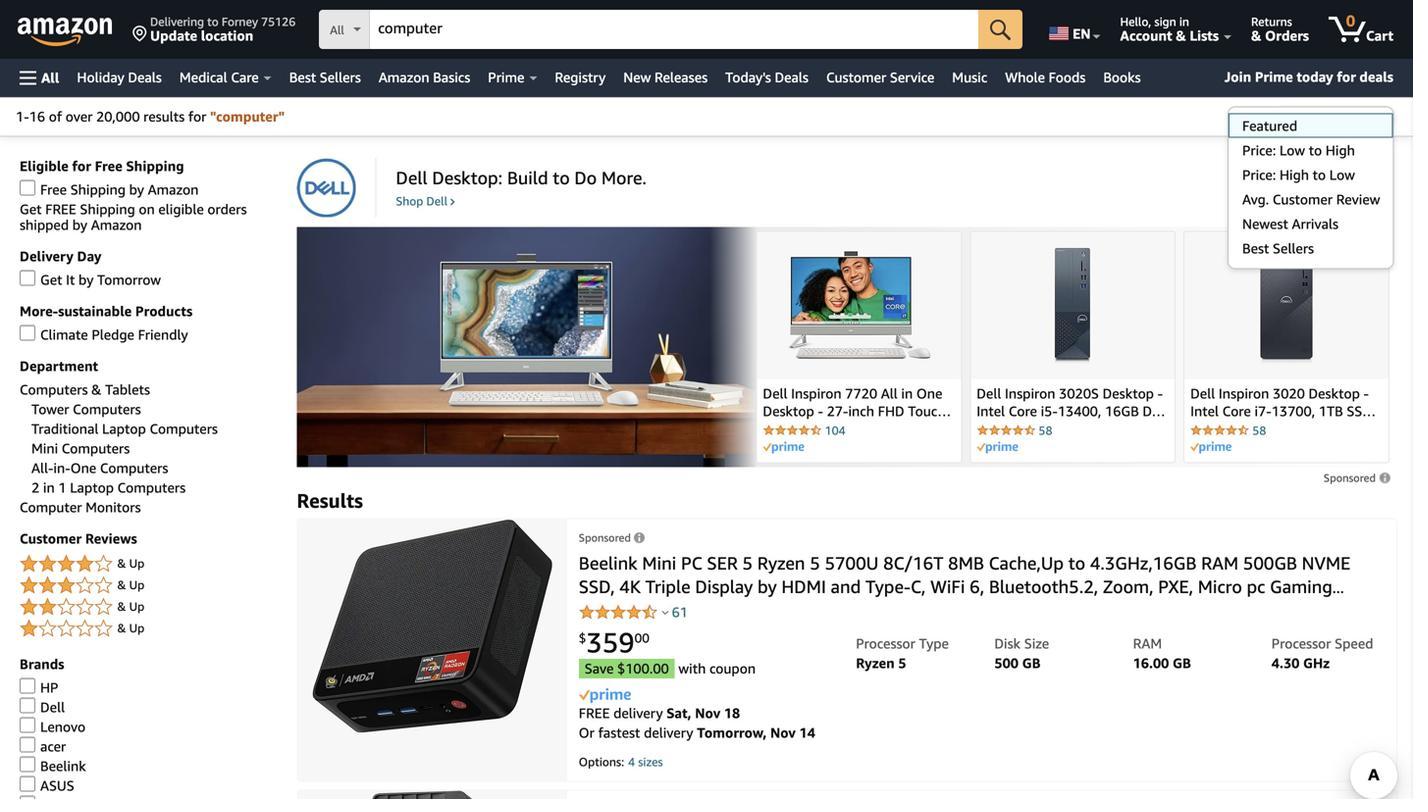 Task type: locate. For each thing, give the bounding box(es) containing it.
best sellers link inside navigation navigation
[[280, 64, 370, 91]]

best sellers link
[[280, 64, 370, 91], [1229, 236, 1393, 261]]

1 horizontal spatial -
[[1158, 386, 1163, 402]]

2 vertical spatial in
[[43, 480, 55, 496]]

3 & up from the top
[[117, 600, 144, 614]]

eligible
[[158, 201, 204, 217]]

1 vertical spatial high
[[1280, 167, 1309, 183]]

eligible for prime. image
[[1191, 442, 1232, 454]]

delivering
[[150, 15, 204, 28]]

1 vertical spatial best
[[1243, 240, 1269, 257]]

1 intel from the left
[[977, 404, 1005, 420]]

checkbox image for free shipping by amazon
[[20, 180, 35, 196]]

4 stars & up element
[[20, 553, 277, 577]]

0 horizontal spatial processor
[[856, 636, 916, 652]]

sellers left amazon basics
[[320, 69, 361, 85]]

1 horizontal spatial 5
[[810, 553, 820, 574]]

None submit
[[979, 10, 1023, 49]]

prime
[[1255, 69, 1293, 85], [488, 69, 525, 85]]

2 price: from the top
[[1243, 167, 1276, 183]]

1 checkbox image from the top
[[20, 325, 35, 341]]

in up fhd
[[901, 386, 913, 402]]

inspiron inside dell inspiron 3020s desktop - intel core i5-13400, 16gb d…
[[1005, 386, 1056, 402]]

to up avg. customer review 'link'
[[1313, 167, 1326, 183]]

desktop:
[[432, 167, 503, 188]]

intel
[[977, 404, 1005, 420], [1191, 404, 1219, 420]]

1 horizontal spatial core
[[1223, 404, 1251, 420]]

4k
[[620, 576, 641, 598]]

359
[[586, 627, 635, 659]]

processor type ryzen 5
[[856, 636, 949, 672]]

free delivery sat, nov 18 element
[[579, 706, 740, 722]]

get inside the free shipping by amazon get free shipping on eligible orders shipped by amazon
[[20, 201, 42, 217]]

computers down tablets
[[150, 421, 218, 437]]

1 horizontal spatial high
[[1326, 142, 1355, 158]]

with
[[679, 661, 706, 677]]

deals up results
[[128, 69, 162, 85]]

1 gb from the left
[[1022, 656, 1041, 672]]

1 horizontal spatial prime
[[1255, 69, 1293, 85]]

& up link down the 3 stars & up element
[[20, 618, 277, 641]]

2 processor from the left
[[1272, 636, 1331, 652]]

1 vertical spatial all
[[41, 70, 59, 86]]

list box
[[1228, 113, 1393, 261]]

one down mini computers link
[[70, 460, 96, 476]]

1 horizontal spatial computer
[[579, 600, 659, 621]]

sponsored
[[1324, 472, 1376, 485], [579, 532, 631, 545]]

sponsored ad - beelink mini pc ser 5 ryzen 5 5700u 8c/16t 8mb cache,up to 4.3ghz,16gb ram 500gb nvme ssd, 4k triple displa... image
[[312, 520, 553, 734]]

1 vertical spatial computer
[[579, 600, 659, 621]]

& up for second & up link
[[117, 579, 144, 592]]

& up link
[[20, 553, 277, 577], [20, 575, 277, 598], [20, 596, 277, 620], [20, 618, 277, 641]]

nov
[[695, 706, 721, 722], [770, 725, 796, 741]]

results
[[297, 489, 363, 513]]

0 horizontal spatial free
[[40, 182, 67, 198]]

checkbox image inside beelink link
[[20, 757, 35, 773]]

desktop inside dell inspiron 3020s desktop - intel core i5-13400, 16gb d…
[[1103, 386, 1154, 402]]

ram up micro
[[1201, 553, 1239, 574]]

by left hdmi
[[758, 576, 777, 598]]

type
[[919, 636, 949, 652]]

gb down size
[[1022, 656, 1041, 672]]

all up best sellers
[[330, 23, 344, 37]]

by right it
[[79, 272, 94, 288]]

1 checkbox image from the top
[[20, 180, 35, 196]]

5700u
[[825, 553, 879, 574]]

1 horizontal spatial nov
[[770, 725, 796, 741]]

1 vertical spatial in
[[901, 386, 913, 402]]

0 vertical spatial best
[[289, 69, 316, 85]]

up up the 3 stars & up element
[[129, 557, 144, 571]]

up down 2 stars & up element
[[129, 622, 144, 635]]

beelink up asus at the left bottom of page
[[40, 759, 86, 775]]

1 & up from the top
[[117, 557, 144, 571]]

checkbox image down acer link
[[20, 757, 35, 773]]

& inside department computers & tablets tower computers traditional laptop computers mini computers all-in-one computers 2 in 1 laptop computers computer monitors
[[91, 382, 102, 398]]

low up price: high to low link
[[1280, 142, 1305, 158]]

0 horizontal spatial sponsored button
[[579, 532, 645, 545]]

1 star & up element
[[20, 618, 277, 641]]

dell for dell inspiron 3020 desktop - intel core i7-13700, 1tb ss…
[[1191, 386, 1215, 402]]

best down newest
[[1243, 240, 1269, 257]]

foods
[[1049, 69, 1086, 85]]

customer left the 'service'
[[826, 69, 886, 85]]

2 & up from the top
[[117, 579, 144, 592]]

mini
[[31, 441, 58, 457], [642, 553, 677, 574]]

shipping left on
[[80, 201, 135, 217]]

checkbox image inside climate pledge friendly link
[[20, 325, 35, 341]]

1 horizontal spatial best
[[1243, 240, 1269, 257]]

computers
[[20, 382, 88, 398], [73, 401, 141, 418], [150, 421, 218, 437], [62, 441, 130, 457], [100, 460, 168, 476], [117, 480, 186, 496]]

customer reviews
[[20, 531, 137, 547]]

1 horizontal spatial desktop
[[1103, 386, 1154, 402]]

5
[[743, 553, 753, 574], [810, 553, 820, 574], [898, 656, 906, 672]]

58 for i7-
[[1253, 424, 1266, 438]]

sponsored button up ssd,
[[579, 532, 645, 545]]

4 & up from the top
[[117, 622, 144, 635]]

desktop up 1tb
[[1309, 386, 1360, 402]]

1 up from the top
[[129, 557, 144, 571]]

pledge
[[92, 327, 134, 343]]

2 eligible for prime. image from the left
[[977, 442, 1018, 454]]

do
[[575, 167, 597, 188]]

high up avg. customer review 'link'
[[1280, 167, 1309, 183]]

0 horizontal spatial eligible for prime. image
[[763, 442, 804, 454]]

2 checkbox image from the top
[[20, 718, 35, 734]]

i7-
[[1255, 404, 1272, 420]]

beelink up ssd,
[[579, 553, 638, 574]]

0 vertical spatial free
[[45, 201, 76, 217]]

checkbox image inside asus link
[[20, 777, 35, 793]]

dell inspiron 3020 desktop - intel core i7-13700, 1tb ss…
[[1191, 386, 1376, 420]]

dell for dell inspiron 7720 all in one desktop - 27-inch fhd touc…
[[763, 386, 788, 402]]

0 vertical spatial in
[[1180, 15, 1190, 28]]

0 horizontal spatial prime
[[488, 69, 525, 85]]

2 vertical spatial for
[[72, 158, 91, 174]]

& up down 4 stars & up element at bottom
[[117, 579, 144, 592]]

- for dell inspiron 3020s desktop - intel core i5-13400, 16gb d…
[[1158, 386, 1163, 402]]

beelink mini pc ser 5 ryzen 5 5700u 8c/16t 8mb cache,up to 4.3ghz,16gb ram 500gb nvme ssd, 4k triple display by hdmi and type-c, wifi 6, bluetooth5.2, zoom, pxe, micro pc gaming computer link
[[579, 553, 1351, 621]]

customer reviews element
[[20, 553, 277, 641]]

1 vertical spatial beelink
[[40, 759, 86, 775]]

amazon left basics
[[379, 69, 429, 85]]

checkbox image inside dell 'link'
[[20, 698, 35, 714]]

0 vertical spatial customer
[[826, 69, 886, 85]]

inspiron inside 'dell inspiron 7720 all in one desktop - 27-inch fhd touc…'
[[791, 386, 842, 402]]

in inside 'dell inspiron 7720 all in one desktop - 27-inch fhd touc…'
[[901, 386, 913, 402]]

checkbox image inside get it by tomorrow link
[[20, 270, 35, 286]]

checkbox image down eligible
[[20, 180, 35, 196]]

medical care
[[179, 69, 259, 85]]

500
[[995, 656, 1019, 672]]

58 link down 13400, on the bottom of the page
[[977, 424, 1169, 438]]

1 horizontal spatial sponsored
[[1324, 472, 1376, 485]]

registry link
[[546, 64, 615, 91]]

1 horizontal spatial free
[[579, 706, 610, 722]]

0 horizontal spatial nov
[[695, 706, 721, 722]]

4 checkbox image from the top
[[20, 777, 35, 793]]

laptop down all-in-one computers link
[[70, 480, 114, 496]]

free inside free delivery sat, nov 18 or fastest delivery tomorrow, nov 14
[[579, 706, 610, 722]]

best right the care
[[289, 69, 316, 85]]

0 horizontal spatial core
[[1009, 404, 1037, 420]]

i5-
[[1041, 404, 1058, 420]]

1 price: from the top
[[1243, 142, 1276, 158]]

0 horizontal spatial computer
[[20, 500, 82, 516]]

processor inside processor speed 4.30 ghz
[[1272, 636, 1331, 652]]

58 down i5-
[[1039, 424, 1053, 438]]

in right sign
[[1180, 15, 1190, 28]]

checkbox image for get it by tomorrow
[[20, 270, 35, 286]]

beelink link
[[20, 757, 86, 775]]

intel for dell inspiron 3020s desktop - intel core i5-13400, 16gb d…
[[977, 404, 1005, 420]]

dell inspiron 3020s desktop - intel core i5-13400, 16gb d…
[[977, 386, 1166, 420]]

dell up eligible for prime. icon at the bottom right
[[1191, 386, 1215, 402]]

one inside department computers & tablets tower computers traditional laptop computers mini computers all-in-one computers 2 in 1 laptop computers computer monitors
[[70, 460, 96, 476]]

mini up triple
[[642, 553, 677, 574]]

2 horizontal spatial all
[[881, 386, 898, 402]]

beelink for beelink
[[40, 759, 86, 775]]

for left deals
[[1337, 69, 1356, 85]]

dell inside dell inspiron 3020s desktop - intel core i5-13400, 16gb d…
[[977, 386, 1001, 402]]

more-
[[20, 303, 58, 319]]

all up of at top left
[[41, 70, 59, 86]]

avg.
[[1243, 191, 1269, 208]]

0 horizontal spatial in
[[43, 480, 55, 496]]

1 vertical spatial low
[[1330, 167, 1355, 183]]

for right eligible
[[72, 158, 91, 174]]

1 vertical spatial free
[[579, 706, 610, 722]]

amazon image
[[18, 18, 113, 47]]

up for 4 stars & up element at bottom
[[129, 557, 144, 571]]

1 horizontal spatial for
[[188, 109, 207, 125]]

1 horizontal spatial gb
[[1173, 656, 1191, 672]]

& down 4 stars & up element at bottom
[[117, 579, 126, 592]]

get down eligible
[[20, 201, 42, 217]]

2 vertical spatial shipping
[[80, 201, 135, 217]]

0 vertical spatial high
[[1326, 142, 1355, 158]]

department element
[[20, 382, 277, 516]]

3 inspiron from the left
[[1219, 386, 1269, 402]]

2 vertical spatial customer
[[20, 531, 82, 547]]

1tb
[[1319, 404, 1343, 420]]

popover image
[[662, 610, 669, 615]]

0 horizontal spatial mini
[[31, 441, 58, 457]]

2 inspiron from the left
[[1005, 386, 1056, 402]]

up down 4 stars & up element at bottom
[[129, 579, 144, 592]]

apple element
[[20, 796, 40, 800]]

1 horizontal spatial free
[[95, 158, 123, 174]]

featured link
[[1229, 113, 1393, 138]]

& left orders
[[1251, 27, 1262, 44]]

1 vertical spatial price:
[[1243, 167, 1276, 183]]

dell inside 'dell inspiron 7720 all in one desktop - 27-inch fhd touc…'
[[763, 386, 788, 402]]

eligible for prime. image
[[763, 442, 804, 454], [977, 442, 1018, 454]]

nov left 14
[[770, 725, 796, 741]]

3 up from the top
[[129, 600, 144, 614]]

0 vertical spatial ryzen
[[757, 553, 805, 574]]

checkbox image inside 'hp' link
[[20, 679, 35, 694]]

5 checkbox image from the top
[[20, 738, 35, 753]]

intel inside dell inspiron 3020s desktop - intel core i5-13400, 16gb d…
[[977, 404, 1005, 420]]

3 checkbox image from the top
[[20, 757, 35, 773]]

gaming
[[1270, 576, 1333, 598]]

checkbox image
[[20, 180, 35, 196], [20, 270, 35, 286], [20, 679, 35, 694], [20, 698, 35, 714], [20, 738, 35, 753]]

nvme
[[1302, 553, 1351, 574]]

processor for ryzen
[[856, 636, 916, 652]]

free down eligible
[[40, 182, 67, 198]]

1 vertical spatial ryzen
[[856, 656, 895, 672]]

account & lists
[[1120, 27, 1219, 44]]

climate
[[40, 327, 88, 343]]

0 horizontal spatial customer
[[20, 531, 82, 547]]

5 down type-
[[898, 656, 906, 672]]

& up for 3rd & up link from the top
[[117, 600, 144, 614]]

laptop down tablets
[[102, 421, 146, 437]]

laptop
[[102, 421, 146, 437], [70, 480, 114, 496]]

dell inside dell inspiron 3020 desktop - intel core i7-13700, 1tb ss…
[[1191, 386, 1215, 402]]

2 intel from the left
[[1191, 404, 1219, 420]]

today's deals
[[725, 69, 809, 85]]

1 core from the left
[[1009, 404, 1037, 420]]

1 horizontal spatial mini
[[642, 553, 677, 574]]

3 & up link from the top
[[20, 596, 277, 620]]

2 horizontal spatial 5
[[898, 656, 906, 672]]

in
[[1180, 15, 1190, 28], [901, 386, 913, 402], [43, 480, 55, 496]]

dell inspiron 3020 desktop - intel core i7-13700, 1tb ss… link
[[1191, 385, 1383, 421]]

dell up the lenovo link
[[40, 700, 65, 716]]

61 link
[[672, 604, 688, 621]]

0 vertical spatial get
[[20, 201, 42, 217]]

eligible for prime. image for core
[[977, 442, 1018, 454]]

& down 2 stars & up element
[[117, 622, 126, 635]]

free inside the free shipping by amazon get free shipping on eligible orders shipped by amazon
[[45, 201, 76, 217]]

1 vertical spatial mini
[[642, 553, 677, 574]]

1 deals from the left
[[128, 69, 162, 85]]

best inside navigation navigation
[[289, 69, 316, 85]]

one
[[917, 386, 943, 402], [70, 460, 96, 476]]

1 horizontal spatial in
[[901, 386, 913, 402]]

gb inside disk size 500 gb
[[1022, 656, 1041, 672]]

desktop up the 16gb
[[1103, 386, 1154, 402]]

inspiron up the i7-
[[1219, 386, 1269, 402]]

dell for dell desktop: build to do more.
[[396, 167, 428, 188]]

one up touc…
[[917, 386, 943, 402]]

apple image
[[20, 796, 35, 800]]

asus
[[40, 778, 74, 794]]

checkbox image
[[20, 325, 35, 341], [20, 718, 35, 734], [20, 757, 35, 773], [20, 777, 35, 793]]

free down eligible
[[45, 201, 76, 217]]

1 58 link from the left
[[977, 424, 1169, 438]]

checkbox image up "apple" icon
[[20, 777, 35, 793]]

save $100.00 with coupon
[[585, 661, 756, 677]]

more-sustainable products
[[20, 303, 193, 319]]

best sellers link down the arrivals
[[1229, 236, 1393, 261]]

deals right today's
[[775, 69, 809, 85]]

customer inside featured price: low to high price: high to low avg. customer review newest arrivals best sellers
[[1273, 191, 1333, 208]]

1 horizontal spatial intel
[[1191, 404, 1219, 420]]

0 horizontal spatial beelink
[[40, 759, 86, 775]]

traditional
[[31, 421, 99, 437]]

core left the i7-
[[1223, 404, 1251, 420]]

amazon basics link
[[370, 64, 479, 91]]

58 for i5-
[[1039, 424, 1053, 438]]

0 vertical spatial best sellers link
[[280, 64, 370, 91]]

0 vertical spatial amazon
[[379, 69, 429, 85]]

free
[[45, 201, 76, 217], [579, 706, 610, 722]]

2 58 from the left
[[1253, 424, 1266, 438]]

- left 27-
[[818, 404, 823, 420]]

0 horizontal spatial sellers
[[320, 69, 361, 85]]

1 vertical spatial sellers
[[1273, 240, 1314, 257]]

20,000
[[96, 109, 140, 125]]

2 58 link from the left
[[1191, 424, 1383, 438]]

1
[[58, 480, 66, 496]]

amazon prime image
[[579, 689, 631, 704]]

4.3ghz,16gb
[[1090, 553, 1197, 574]]

checkbox image down dell 'link'
[[20, 718, 35, 734]]

high down "sort by: featured"
[[1326, 142, 1355, 158]]

2 gb from the left
[[1173, 656, 1191, 672]]

1 horizontal spatial processor
[[1272, 636, 1331, 652]]

4 up from the top
[[129, 622, 144, 635]]

1 & up link from the top
[[20, 553, 277, 577]]

inspiron up i5-
[[1005, 386, 1056, 402]]

- inside dell inspiron 3020s desktop - intel core i5-13400, 16gb d…
[[1158, 386, 1163, 402]]

checkbox image for dell
[[20, 698, 35, 714]]

2 checkbox image from the top
[[20, 270, 35, 286]]

hdmi
[[782, 576, 826, 598]]

& up tower computers link
[[91, 382, 102, 398]]

$ 359 00
[[579, 627, 650, 659]]

0 vertical spatial sponsored button
[[1324, 469, 1393, 488]]

sellers inside featured price: low to high price: high to low avg. customer review newest arrivals best sellers
[[1273, 240, 1314, 257]]

0 horizontal spatial ram
[[1133, 636, 1162, 652]]

1 horizontal spatial beelink
[[579, 553, 638, 574]]

processor left type
[[856, 636, 916, 652]]

eligible for prime. image down 104 link
[[763, 442, 804, 454]]

checkbox image inside acer link
[[20, 738, 35, 753]]

pc
[[1247, 576, 1266, 598]]

by:
[[1309, 111, 1324, 124]]

0 vertical spatial sponsored
[[1324, 472, 1376, 485]]

sponsored button down ss…
[[1324, 469, 1393, 488]]

for
[[1337, 69, 1356, 85], [188, 109, 207, 125], [72, 158, 91, 174]]

sponsored up ssd,
[[579, 532, 631, 545]]

58 link for i7-
[[1191, 424, 1383, 438]]

processor inside processor type ryzen 5
[[856, 636, 916, 652]]

beelink inside the brands element
[[40, 759, 86, 775]]

1 processor from the left
[[856, 636, 916, 652]]

1 horizontal spatial sponsored button
[[1324, 469, 1393, 488]]

checkbox image down delivery
[[20, 270, 35, 286]]

0 horizontal spatial free
[[45, 201, 76, 217]]

up for 2 stars & up element
[[129, 600, 144, 614]]

options:
[[579, 756, 624, 769]]

featured left dropdown icon at the right top
[[1330, 111, 1373, 124]]

1 horizontal spatial inspiron
[[1005, 386, 1056, 402]]

0 horizontal spatial inspiron
[[791, 386, 842, 402]]

for inside navigation navigation
[[1337, 69, 1356, 85]]

& down reviews
[[117, 557, 126, 571]]

join prime today for deals link
[[1217, 65, 1402, 90]]

customer service
[[826, 69, 935, 85]]

0 horizontal spatial all
[[41, 70, 59, 86]]

Search Amazon text field
[[370, 11, 979, 48]]

delivery day
[[20, 248, 101, 264]]

amazon inside amazon basics 'link'
[[379, 69, 429, 85]]

inspiron
[[791, 386, 842, 402], [1005, 386, 1056, 402], [1219, 386, 1269, 402]]

ssd,
[[579, 576, 615, 598]]

intel left i5-
[[977, 404, 1005, 420]]

sellers
[[320, 69, 361, 85], [1273, 240, 1314, 257]]

1 inspiron from the left
[[791, 386, 842, 402]]

& up link up 2 stars & up element
[[20, 553, 277, 577]]

1 vertical spatial amazon
[[148, 182, 199, 198]]

checkbox image for climate pledge friendly
[[20, 325, 35, 341]]

& up up the 3 stars & up element
[[117, 557, 144, 571]]

1 horizontal spatial customer
[[826, 69, 886, 85]]

58 link down '13700,'
[[1191, 424, 1383, 438]]

sponsored ad - hp pro tower 290 g9 business desktop, 12th gen intel 4-core processor (beats core i7-9700), 32gb ram, 1tb p... image
[[372, 791, 493, 800]]

core inside dell inspiron 3020s desktop - intel core i5-13400, 16gb d…
[[1009, 404, 1037, 420]]

by up on
[[129, 182, 144, 198]]

customer down computer monitors link
[[20, 531, 82, 547]]

dell up shop
[[396, 167, 428, 188]]

dell for dell inspiron 3020s desktop - intel core i5-13400, 16gb d…
[[977, 386, 1001, 402]]

ryzen inside processor type ryzen 5
[[856, 656, 895, 672]]

0 horizontal spatial 58
[[1039, 424, 1053, 438]]

by up day
[[72, 217, 87, 233]]

0 vertical spatial price:
[[1243, 142, 1276, 158]]

get left it
[[40, 272, 62, 288]]

- inside dell inspiron 3020 desktop - intel core i7-13700, 1tb ss…
[[1364, 386, 1369, 402]]

inspiron up 27-
[[791, 386, 842, 402]]

lenovo link
[[20, 718, 85, 736]]

delivery up fastest
[[614, 706, 663, 722]]

amazon up day
[[91, 217, 142, 233]]

customer
[[826, 69, 886, 85], [1273, 191, 1333, 208], [20, 531, 82, 547]]

low up review
[[1330, 167, 1355, 183]]

0 vertical spatial one
[[917, 386, 943, 402]]

1 prime from the left
[[1255, 69, 1293, 85]]

reviews
[[85, 531, 137, 547]]

inspiron for -
[[791, 386, 842, 402]]

computer monitors link
[[20, 500, 141, 516]]

computer down 4k
[[579, 600, 659, 621]]

dell left 3020s at right
[[977, 386, 1001, 402]]

0 horizontal spatial best sellers link
[[280, 64, 370, 91]]

inspiron inside dell inspiron 3020 desktop - intel core i7-13700, 1tb ss…
[[1219, 386, 1269, 402]]

& up down the 3 stars & up element
[[117, 600, 144, 614]]

& up for 1st & up link
[[117, 557, 144, 571]]

1 58 from the left
[[1039, 424, 1053, 438]]

checkbox image inside the lenovo link
[[20, 718, 35, 734]]

0 horizontal spatial intel
[[977, 404, 1005, 420]]

speed
[[1335, 636, 1374, 652]]

1 horizontal spatial best sellers link
[[1229, 236, 1393, 261]]

0 vertical spatial computer
[[20, 500, 82, 516]]

customer inside navigation navigation
[[826, 69, 886, 85]]

0 vertical spatial mini
[[31, 441, 58, 457]]

computers up monitors
[[117, 480, 186, 496]]

size
[[1024, 636, 1049, 652]]

eligible for prime. image for desktop
[[763, 442, 804, 454]]

2 core from the left
[[1223, 404, 1251, 420]]

computer down the 1
[[20, 500, 82, 516]]

basics
[[433, 69, 470, 85]]

in inside department computers & tablets tower computers traditional laptop computers mini computers all-in-one computers 2 in 1 laptop computers computer monitors
[[43, 480, 55, 496]]

holiday deals link
[[68, 64, 171, 91]]

1 vertical spatial ram
[[1133, 636, 1162, 652]]

ram
[[1201, 553, 1239, 574], [1133, 636, 1162, 652]]

& up down 2 stars & up element
[[117, 622, 144, 635]]

best
[[289, 69, 316, 85], [1243, 240, 1269, 257]]

deals
[[128, 69, 162, 85], [775, 69, 809, 85]]

4 & up link from the top
[[20, 618, 277, 641]]

none submit inside all search box
[[979, 10, 1023, 49]]

0 horizontal spatial one
[[70, 460, 96, 476]]

4 checkbox image from the top
[[20, 698, 35, 714]]

returns & orders
[[1251, 15, 1309, 44]]

0 horizontal spatial 58 link
[[977, 424, 1169, 438]]

to up bluetooth5.2, on the right bottom of page
[[1069, 553, 1086, 574]]

3 checkbox image from the top
[[20, 679, 35, 694]]

intel inside dell inspiron 3020 desktop - intel core i7-13700, 1tb ss…
[[1191, 404, 1219, 420]]

sponsored inside button
[[1324, 472, 1376, 485]]

acer
[[40, 739, 66, 755]]

2 prime from the left
[[488, 69, 525, 85]]

2 horizontal spatial customer
[[1273, 191, 1333, 208]]

1 horizontal spatial deals
[[775, 69, 809, 85]]

nov up or fastest delivery tomorrow, nov 14 element
[[695, 706, 721, 722]]

2 deals from the left
[[775, 69, 809, 85]]

beelink inside beelink mini pc ser 5 ryzen 5 5700u 8c/16t 8mb cache,up to 4.3ghz,16gb ram 500gb nvme ssd, 4k triple display by hdmi and type-c, wifi 6, bluetooth5.2, zoom, pxe, micro pc gaming computer
[[579, 553, 638, 574]]

2 horizontal spatial for
[[1337, 69, 1356, 85]]

1 eligible for prime. image from the left
[[763, 442, 804, 454]]

dell desktop: build to do more.
[[396, 167, 647, 188]]

1 vertical spatial sponsored
[[579, 532, 631, 545]]

inspiron for i5-
[[1005, 386, 1056, 402]]

hello,
[[1120, 15, 1152, 28]]

0 horizontal spatial featured
[[1243, 118, 1298, 134]]

best sellers
[[289, 69, 361, 85]]

5 inside processor type ryzen 5
[[898, 656, 906, 672]]

to left the forney at the top of the page
[[207, 15, 219, 28]]

2 horizontal spatial desktop
[[1309, 386, 1360, 402]]

27-
[[827, 404, 848, 420]]

computers & tablets link
[[20, 382, 150, 398]]

mini inside department computers & tablets tower computers traditional laptop computers mini computers all-in-one computers 2 in 1 laptop computers computer monitors
[[31, 441, 58, 457]]

ryzen down type-
[[856, 656, 895, 672]]

core inside dell inspiron 3020 desktop - intel core i7-13700, 1tb ss…
[[1223, 404, 1251, 420]]

beelink for beelink mini pc ser 5 ryzen 5 5700u 8c/16t 8mb cache,up to 4.3ghz,16gb ram 500gb nvme ssd, 4k triple display by hdmi and type-c, wifi 6, bluetooth5.2, zoom, pxe, micro pc gaming computer
[[579, 553, 638, 574]]

desktop inside dell inspiron 3020 desktop - intel core i7-13700, 1tb ss…
[[1309, 386, 1360, 402]]

ryzen up hdmi
[[757, 553, 805, 574]]

in right 2 in the left bottom of the page
[[43, 480, 55, 496]]

intel up eligible for prime. icon at the bottom right
[[1191, 404, 1219, 420]]

2 vertical spatial all
[[881, 386, 898, 402]]

up down the 3 stars & up element
[[129, 600, 144, 614]]

sponsored down ss…
[[1324, 472, 1376, 485]]

5 up hdmi
[[810, 553, 820, 574]]

2 up from the top
[[129, 579, 144, 592]]

1 horizontal spatial ryzen
[[856, 656, 895, 672]]

0 horizontal spatial for
[[72, 158, 91, 174]]

2 horizontal spatial in
[[1180, 15, 1190, 28]]

sellers down the newest arrivals link
[[1273, 240, 1314, 257]]



Task type: vqa. For each thing, say whether or not it's contained in the screenshot.
UTILITY
no



Task type: describe. For each thing, give the bounding box(es) containing it.
all inside 'dell inspiron 7720 all in one desktop - 27-inch fhd touc…'
[[881, 386, 898, 402]]

desktop for 16gb
[[1103, 386, 1154, 402]]

lenovo
[[40, 719, 85, 736]]

en link
[[1038, 5, 1110, 54]]

1-
[[16, 109, 29, 125]]

products
[[135, 303, 193, 319]]

checkbox image for acer
[[20, 738, 35, 753]]

free delivery sat, nov 18 or fastest delivery tomorrow, nov 14
[[579, 706, 816, 741]]

104
[[825, 424, 846, 438]]

dell inspiron 3020s desktop - intel core i5-13400, 16gb d… link
[[977, 385, 1169, 421]]

disk size 500 gb
[[995, 636, 1049, 672]]

whole foods
[[1005, 69, 1086, 85]]

price: high to low link
[[1229, 162, 1393, 187]]

tomorrow,
[[697, 725, 767, 741]]

dell desktop: build to do more. link
[[396, 167, 647, 190]]

featured price: low to high price: high to low avg. customer review newest arrivals best sellers
[[1243, 118, 1380, 257]]

intel for dell inspiron 3020 desktop - intel core i7-13700, 1tb ss…
[[1191, 404, 1219, 420]]

processor for 4.30
[[1272, 636, 1331, 652]]

pc
[[681, 553, 702, 574]]

tomorrow
[[97, 272, 161, 288]]

8c/16t
[[883, 553, 944, 574]]

amazon basics
[[379, 69, 470, 85]]

up for the 1 star & up element
[[129, 622, 144, 635]]

58 link for i5-
[[977, 424, 1169, 438]]

1 vertical spatial shipping
[[70, 182, 126, 198]]

list box containing featured
[[1228, 113, 1393, 261]]

customer for customer reviews
[[20, 531, 82, 547]]

4
[[628, 756, 635, 769]]

featured option
[[1228, 113, 1393, 138]]

eligible
[[20, 158, 69, 174]]

0 horizontal spatial sponsored
[[579, 532, 631, 545]]

ryzen inside beelink mini pc ser 5 ryzen 5 5700u 8c/16t 8mb cache,up to 4.3ghz,16gb ram 500gb nvme ssd, 4k triple display by hdmi and type-c, wifi 6, bluetooth5.2, zoom, pxe, micro pc gaming computer
[[757, 553, 805, 574]]

to up price: high to low link
[[1309, 142, 1322, 158]]

hp
[[40, 680, 58, 696]]

holiday
[[77, 69, 124, 85]]

sizes
[[638, 756, 663, 769]]

today's
[[725, 69, 771, 85]]

d…
[[1143, 404, 1166, 420]]

& inside returns & orders
[[1251, 27, 1262, 44]]

checkbox image for beelink
[[20, 757, 35, 773]]

and
[[831, 576, 861, 598]]

micro
[[1198, 576, 1242, 598]]

"computer"
[[210, 109, 285, 125]]

triple
[[645, 576, 691, 598]]

one inside 'dell inspiron 7720 all in one desktop - 27-inch fhd touc…'
[[917, 386, 943, 402]]

eligible for free shipping
[[20, 158, 184, 174]]

core for i7-
[[1223, 404, 1251, 420]]

13400,
[[1058, 404, 1102, 420]]

in-
[[53, 460, 70, 476]]

arrivals
[[1292, 216, 1339, 232]]

3020
[[1273, 386, 1305, 402]]

2 vertical spatial amazon
[[91, 217, 142, 233]]

checkbox image for asus
[[20, 777, 35, 793]]

ram inside ram 16.00 gb
[[1133, 636, 1162, 652]]

to left do
[[553, 167, 570, 188]]

0 vertical spatial delivery
[[614, 706, 663, 722]]

$100.00
[[617, 661, 669, 677]]

sellers inside navigation navigation
[[320, 69, 361, 85]]

wifi
[[931, 576, 965, 598]]

en
[[1073, 26, 1091, 42]]

shipped
[[20, 217, 69, 233]]

newest arrivals link
[[1229, 211, 1393, 236]]

best inside featured price: low to high price: high to low avg. customer review newest arrivals best sellers
[[1243, 240, 1269, 257]]

1 vertical spatial laptop
[[70, 480, 114, 496]]

results
[[143, 109, 185, 125]]

computers up tower
[[20, 382, 88, 398]]

61
[[672, 604, 688, 621]]

new releases link
[[615, 64, 717, 91]]

core for i5-
[[1009, 404, 1037, 420]]

all inside all search box
[[330, 23, 344, 37]]

computer inside beelink mini pc ser 5 ryzen 5 5700u 8c/16t 8mb cache,up to 4.3ghz,16gb ram 500gb nvme ssd, 4k triple display by hdmi and type-c, wifi 6, bluetooth5.2, zoom, pxe, micro pc gaming computer
[[579, 600, 659, 621]]

in inside navigation navigation
[[1180, 15, 1190, 28]]

navigation navigation
[[0, 0, 1413, 97]]

by inside beelink mini pc ser 5 ryzen 5 5700u 8c/16t 8mb cache,up to 4.3ghz,16gb ram 500gb nvme ssd, 4k triple display by hdmi and type-c, wifi 6, bluetooth5.2, zoom, pxe, micro pc gaming computer
[[758, 576, 777, 598]]

checkbox image for lenovo
[[20, 718, 35, 734]]

brands element
[[20, 679, 277, 800]]

18
[[724, 706, 740, 722]]

0 horizontal spatial 5
[[743, 553, 753, 574]]

- for dell inspiron 3020 desktop - intel core i7-13700, 1tb ss…
[[1364, 386, 1369, 402]]

to inside beelink mini pc ser 5 ryzen 5 5700u 8c/16t 8mb cache,up to 4.3ghz,16gb ram 500gb nvme ssd, 4k triple display by hdmi and type-c, wifi 6, bluetooth5.2, zoom, pxe, micro pc gaming computer
[[1069, 553, 1086, 574]]

on
[[139, 201, 155, 217]]

returns
[[1251, 15, 1292, 28]]

gb inside ram 16.00 gb
[[1173, 656, 1191, 672]]

1 vertical spatial sponsored button
[[579, 532, 645, 545]]

0 vertical spatial nov
[[695, 706, 721, 722]]

1 vertical spatial nov
[[770, 725, 796, 741]]

dell inspiron 7720 all in one desktop - 27-inch fhd touc…
[[763, 386, 951, 420]]

or fastest delivery tomorrow, nov 14 element
[[579, 725, 816, 741]]

inspiron for i7-
[[1219, 386, 1269, 402]]

& down the 3 stars & up element
[[117, 600, 126, 614]]

dell down desktop:
[[426, 194, 451, 208]]

computers up traditional laptop computers 'link'
[[73, 401, 141, 418]]

customer service link
[[818, 64, 944, 91]]

department computers & tablets tower computers traditional laptop computers mini computers all-in-one computers 2 in 1 laptop computers computer monitors
[[20, 358, 218, 516]]

tower computers link
[[31, 401, 141, 418]]

tower
[[31, 401, 69, 418]]

computers up all-in-one computers link
[[62, 441, 130, 457]]

service
[[890, 69, 935, 85]]

1 vertical spatial best sellers link
[[1229, 236, 1393, 261]]

14
[[799, 725, 816, 741]]

featured inside featured price: low to high price: high to low avg. customer review newest arrivals best sellers
[[1243, 118, 1298, 134]]

1 vertical spatial for
[[188, 109, 207, 125]]

2 stars & up element
[[20, 596, 277, 620]]

save
[[585, 661, 614, 677]]

desktop for 1tb
[[1309, 386, 1360, 402]]

dell link
[[20, 698, 65, 716]]

1-16 of over 20,000 results for
[[16, 109, 207, 125]]

shop
[[396, 194, 426, 208]]

0 horizontal spatial high
[[1280, 167, 1309, 183]]

0 vertical spatial low
[[1280, 142, 1305, 158]]

avg. customer review link
[[1229, 187, 1393, 211]]

delivering to forney 75126 update location
[[150, 15, 296, 44]]

customer for customer service
[[826, 69, 886, 85]]

1 horizontal spatial featured
[[1330, 111, 1373, 124]]

2 in 1 laptop computers link
[[31, 480, 186, 496]]

0 vertical spatial laptop
[[102, 421, 146, 437]]

books
[[1104, 69, 1141, 85]]

deals for holiday deals
[[128, 69, 162, 85]]

mini inside beelink mini pc ser 5 ryzen 5 5700u 8c/16t 8mb cache,up to 4.3ghz,16gb ram 500gb nvme ssd, 4k triple display by hdmi and type-c, wifi 6, bluetooth5.2, zoom, pxe, micro pc gaming computer
[[642, 553, 677, 574]]

over
[[66, 109, 93, 125]]

0 vertical spatial shipping
[[126, 158, 184, 174]]

by inside get it by tomorrow link
[[79, 272, 94, 288]]

up for the 3 stars & up element
[[129, 579, 144, 592]]

checkbox image for hp
[[20, 679, 35, 694]]

- inside 'dell inspiron 7720 all in one desktop - 27-inch fhd touc…'
[[818, 404, 823, 420]]

account
[[1120, 27, 1172, 44]]

ram inside beelink mini pc ser 5 ryzen 5 5700u 8c/16t 8mb cache,up to 4.3ghz,16gb ram 500gb nvme ssd, 4k triple display by hdmi and type-c, wifi 6, bluetooth5.2, zoom, pxe, micro pc gaming computer
[[1201, 553, 1239, 574]]

& up for 4th & up link from the top
[[117, 622, 144, 635]]

all inside all button
[[41, 70, 59, 86]]

dropdown image
[[1378, 113, 1388, 121]]

inch
[[848, 404, 874, 420]]

ss…
[[1347, 404, 1376, 420]]

2
[[31, 480, 39, 496]]

3 stars & up element
[[20, 575, 277, 598]]

hp link
[[20, 679, 58, 696]]

all-
[[31, 460, 53, 476]]

dell inside 'link'
[[40, 700, 65, 716]]

holiday deals
[[77, 69, 162, 85]]

computers up 2 in 1 laptop computers link
[[100, 460, 168, 476]]

to inside delivering to forney 75126 update location
[[207, 15, 219, 28]]

computer inside department computers & tablets tower computers traditional laptop computers mini computers all-in-one computers 2 in 1 laptop computers computer monitors
[[20, 500, 82, 516]]

& left lists at top
[[1176, 27, 1186, 44]]

ghz
[[1303, 656, 1330, 672]]

update
[[150, 27, 197, 44]]

bluetooth5.2,
[[989, 576, 1098, 598]]

All search field
[[319, 10, 1023, 51]]

free inside the free shipping by amazon get free shipping on eligible orders shipped by amazon
[[40, 182, 67, 198]]

deals for today's deals
[[775, 69, 809, 85]]

2 & up link from the top
[[20, 575, 277, 598]]

1 vertical spatial delivery
[[644, 725, 693, 741]]

join prime today for deals
[[1225, 69, 1394, 85]]

traditional laptop computers link
[[31, 421, 218, 437]]

1 vertical spatial get
[[40, 272, 62, 288]]

brands
[[20, 657, 64, 673]]

1 horizontal spatial low
[[1330, 167, 1355, 183]]

registry
[[555, 69, 606, 85]]

desktop inside 'dell inspiron 7720 all in one desktop - 27-inch fhd touc…'
[[763, 404, 814, 420]]



